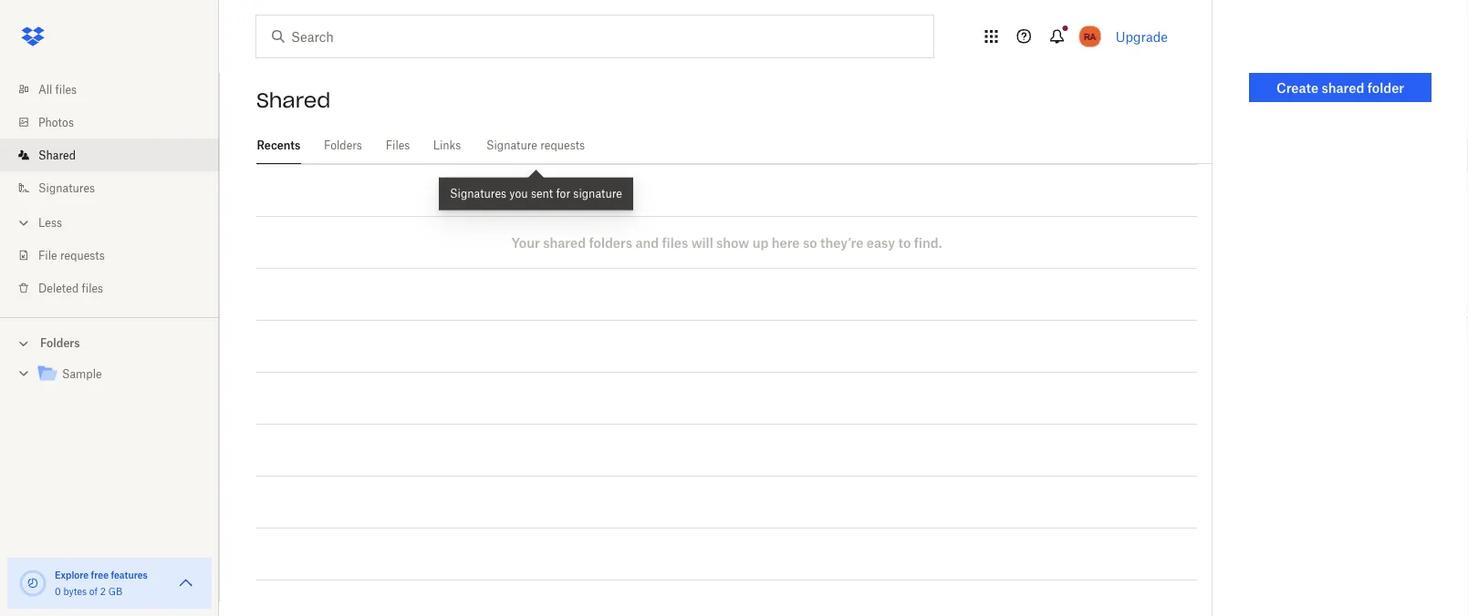 Task type: locate. For each thing, give the bounding box(es) containing it.
1 vertical spatial shared
[[543, 235, 586, 250]]

all
[[38, 83, 52, 96]]

quota usage element
[[18, 569, 47, 599]]

shared left folder
[[1322, 80, 1364, 95]]

signatures for signatures you sent for signature
[[450, 188, 506, 202]]

0 horizontal spatial folders
[[40, 337, 80, 350]]

deleted
[[38, 281, 79, 295]]

recents
[[257, 139, 300, 152]]

for
[[556, 188, 570, 202]]

shared down photos
[[38, 148, 76, 162]]

shared inside button
[[1322, 80, 1364, 95]]

folders inside folders button
[[40, 337, 80, 350]]

files right deleted
[[82, 281, 103, 295]]

0 horizontal spatial requests
[[60, 249, 105, 262]]

2
[[100, 586, 106, 598]]

will
[[691, 235, 713, 250]]

files
[[55, 83, 77, 96], [662, 235, 688, 250], [82, 281, 103, 295]]

they're
[[820, 235, 864, 250]]

folders
[[324, 139, 362, 152], [40, 337, 80, 350]]

0 vertical spatial folders
[[324, 139, 362, 152]]

files for all files
[[55, 83, 77, 96]]

signatures left the you
[[450, 188, 506, 202]]

0 horizontal spatial shared
[[38, 148, 76, 162]]

signatures you sent for signature
[[450, 188, 622, 202]]

0 horizontal spatial shared
[[543, 235, 586, 250]]

1 horizontal spatial requests
[[540, 139, 585, 152]]

0 vertical spatial shared
[[1322, 80, 1364, 95]]

folders
[[589, 235, 632, 250]]

files left the 'will'
[[662, 235, 688, 250]]

bytes
[[63, 586, 87, 598]]

1 vertical spatial shared
[[38, 148, 76, 162]]

file requests
[[38, 249, 105, 262]]

all files
[[38, 83, 77, 96]]

file
[[38, 249, 57, 262]]

2 vertical spatial files
[[82, 281, 103, 295]]

0 horizontal spatial signatures
[[38, 181, 95, 195]]

create shared folder button
[[1249, 73, 1432, 102]]

requests for file requests
[[60, 249, 105, 262]]

1 horizontal spatial shared
[[256, 88, 331, 113]]

2 horizontal spatial files
[[662, 235, 688, 250]]

deleted files link
[[15, 272, 219, 305]]

0 vertical spatial files
[[55, 83, 77, 96]]

and
[[635, 235, 659, 250]]

folders up sample
[[40, 337, 80, 350]]

files right all
[[55, 83, 77, 96]]

folders left files
[[324, 139, 362, 152]]

requests inside "file requests" link
[[60, 249, 105, 262]]

0
[[55, 586, 61, 598]]

upgrade
[[1116, 29, 1168, 44]]

ra
[[1084, 31, 1096, 42]]

0 vertical spatial requests
[[540, 139, 585, 152]]

requests right file
[[60, 249, 105, 262]]

0 horizontal spatial files
[[55, 83, 77, 96]]

tab list containing recents
[[256, 128, 1212, 164]]

requests inside signature requests link
[[540, 139, 585, 152]]

1 horizontal spatial shared
[[1322, 80, 1364, 95]]

requests
[[540, 139, 585, 152], [60, 249, 105, 262]]

shared for create
[[1322, 80, 1364, 95]]

tab list
[[256, 128, 1212, 164]]

shared up recents link
[[256, 88, 331, 113]]

1 vertical spatial folders
[[40, 337, 80, 350]]

1 horizontal spatial folders
[[324, 139, 362, 152]]

here
[[772, 235, 800, 250]]

1 horizontal spatial signatures
[[450, 188, 506, 202]]

requests up for
[[540, 139, 585, 152]]

deleted files
[[38, 281, 103, 295]]

Search in folder "Dropbox" text field
[[291, 26, 896, 47]]

your
[[511, 235, 540, 250]]

1 vertical spatial requests
[[60, 249, 105, 262]]

gb
[[108, 586, 122, 598]]

1 horizontal spatial files
[[82, 281, 103, 295]]

shared
[[256, 88, 331, 113], [38, 148, 76, 162]]

show
[[716, 235, 749, 250]]

list
[[0, 62, 219, 318]]

signature requests
[[486, 139, 585, 152]]

requests for signature requests
[[540, 139, 585, 152]]

find.
[[914, 235, 942, 250]]

shared
[[1322, 80, 1364, 95], [543, 235, 586, 250]]

explore free features 0 bytes of 2 gb
[[55, 570, 148, 598]]

shared right your
[[543, 235, 586, 250]]

links
[[433, 139, 461, 152]]

file requests link
[[15, 239, 219, 272]]

signatures up less
[[38, 181, 95, 195]]

signatures
[[38, 181, 95, 195], [450, 188, 506, 202]]



Task type: vqa. For each thing, say whether or not it's contained in the screenshot.
the bottommost easily
no



Task type: describe. For each thing, give the bounding box(es) containing it.
folders inside folders link
[[324, 139, 362, 152]]

shared inside list item
[[38, 148, 76, 162]]

sent
[[531, 188, 553, 202]]

features
[[111, 570, 148, 581]]

list containing all files
[[0, 62, 219, 318]]

photos link
[[15, 106, 219, 139]]

sample
[[62, 368, 102, 381]]

files for deleted files
[[82, 281, 103, 295]]

shared link
[[15, 139, 219, 172]]

signature
[[486, 139, 537, 152]]

your shared folders and files will show up here so they're easy to find.
[[511, 235, 942, 250]]

create shared folder
[[1276, 80, 1404, 95]]

links link
[[432, 128, 462, 161]]

0 vertical spatial shared
[[256, 88, 331, 113]]

upgrade link
[[1116, 29, 1168, 44]]

signature requests link
[[484, 128, 588, 161]]

signatures for signatures
[[38, 181, 95, 195]]

files
[[386, 139, 410, 152]]

recents link
[[256, 128, 301, 161]]

shared for your
[[543, 235, 586, 250]]

create
[[1276, 80, 1319, 95]]

photos
[[38, 115, 74, 129]]

less image
[[15, 214, 33, 232]]

free
[[91, 570, 109, 581]]

files link
[[385, 128, 411, 161]]

so
[[803, 235, 817, 250]]

up
[[752, 235, 769, 250]]

signatures link
[[15, 172, 219, 204]]

easy
[[867, 235, 895, 250]]

1 vertical spatial files
[[662, 235, 688, 250]]

signature
[[573, 188, 622, 202]]

sample link
[[36, 363, 204, 387]]

explore
[[55, 570, 89, 581]]

shared list item
[[0, 139, 219, 172]]

dropbox image
[[15, 18, 51, 55]]

folders link
[[323, 128, 363, 161]]

less
[[38, 216, 62, 229]]

to
[[898, 235, 911, 250]]

all files link
[[15, 73, 219, 106]]

you
[[509, 188, 528, 202]]

folders button
[[0, 329, 219, 356]]

ra button
[[1075, 22, 1105, 51]]

folder
[[1367, 80, 1404, 95]]

of
[[89, 586, 98, 598]]



